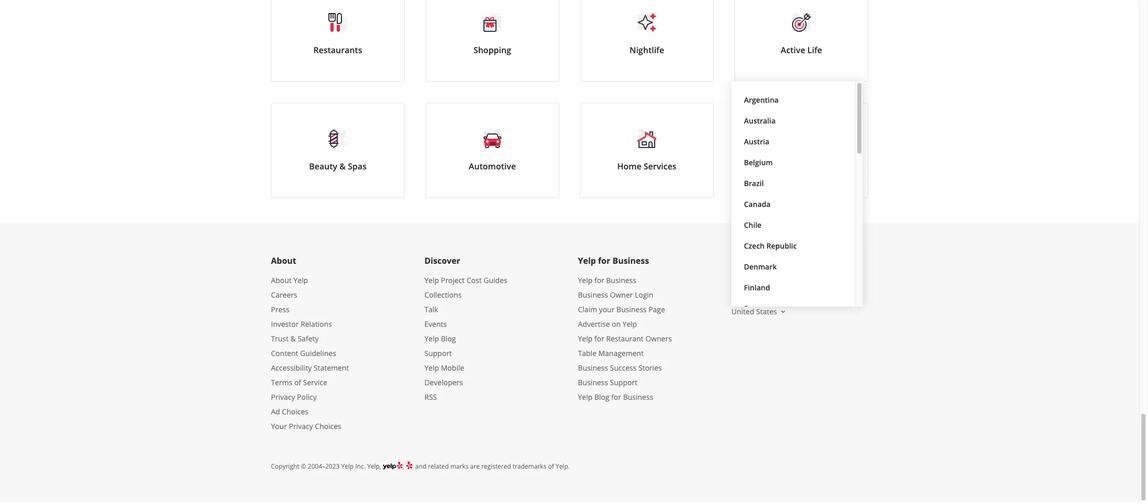 Task type: describe. For each thing, give the bounding box(es) containing it.
active
[[781, 44, 805, 56]]

shopping
[[474, 44, 511, 56]]

events link
[[425, 320, 447, 330]]

your
[[599, 305, 615, 315]]

relations
[[301, 320, 332, 330]]

beauty & spas
[[309, 161, 367, 172]]

home
[[617, 161, 642, 172]]

privacy policy link
[[271, 393, 317, 403]]

automotive link
[[426, 103, 559, 198]]

yelp blog for business link
[[578, 393, 653, 403]]

,
[[403, 463, 406, 472]]

yelp mobile link
[[425, 363, 464, 373]]

about for about
[[271, 255, 296, 267]]

active life link
[[735, 0, 868, 82]]

languages
[[732, 255, 776, 267]]

denmark button
[[740, 257, 847, 278]]

yelp for business business owner login claim your business page advertise on yelp yelp for restaurant owners table management business success stories business support yelp blog for business
[[578, 276, 672, 403]]

spas
[[348, 161, 367, 172]]

yelp.
[[556, 463, 570, 472]]

and related marks are registered trademarks of yelp.
[[414, 463, 570, 472]]

ad choices link
[[271, 407, 308, 417]]

argentina button
[[740, 90, 847, 111]]

login
[[635, 290, 654, 300]]

guidelines
[[300, 349, 336, 359]]

yelp blog link
[[425, 334, 456, 344]]

yelp up yelp for business link
[[578, 255, 596, 267]]

1 horizontal spatial of
[[548, 463, 554, 472]]

brazil
[[744, 179, 764, 189]]

chile button
[[740, 215, 847, 236]]

of inside about yelp careers press investor relations trust & safety content guidelines accessibility statement terms of service privacy policy ad choices your privacy choices
[[294, 378, 301, 388]]

& inside about yelp careers press investor relations trust & safety content guidelines accessibility statement terms of service privacy policy ad choices your privacy choices
[[291, 334, 296, 344]]

business up claim
[[578, 290, 608, 300]]

yelp project cost guides collections talk events yelp blog support yelp mobile developers rss
[[425, 276, 507, 403]]

0 vertical spatial privacy
[[271, 393, 295, 403]]

business owner login link
[[578, 290, 654, 300]]

yelp up table
[[578, 334, 593, 344]]

terms
[[271, 378, 292, 388]]

for down business support link
[[611, 393, 621, 403]]

page
[[649, 305, 665, 315]]

business support link
[[578, 378, 638, 388]]

life
[[808, 44, 822, 56]]

yelp left inc. on the left
[[341, 463, 354, 472]]

business up 'owner'
[[606, 276, 636, 286]]

mobile
[[441, 363, 464, 373]]

united states
[[732, 307, 777, 317]]

yelp down support link
[[425, 363, 439, 373]]

yelp down business support link
[[578, 393, 593, 403]]

0 vertical spatial choices
[[282, 407, 308, 417]]

developers
[[425, 378, 463, 388]]

yelp down 'events' link
[[425, 334, 439, 344]]

terms of service link
[[271, 378, 327, 388]]

rss link
[[425, 393, 437, 403]]

business down table
[[578, 363, 608, 373]]

and
[[415, 463, 427, 472]]

owner
[[610, 290, 633, 300]]

chile
[[744, 220, 762, 230]]

about for about yelp careers press investor relations trust & safety content guidelines accessibility statement terms of service privacy policy ad choices your privacy choices
[[271, 276, 292, 286]]

careers link
[[271, 290, 297, 300]]

active life
[[781, 44, 822, 56]]

success
[[610, 363, 637, 373]]

your
[[271, 422, 287, 432]]

services
[[644, 161, 677, 172]]

0 vertical spatial &
[[340, 161, 346, 172]]

your privacy choices link
[[271, 422, 341, 432]]

yelp inside about yelp careers press investor relations trust & safety content guidelines accessibility statement terms of service privacy policy ad choices your privacy choices
[[294, 276, 308, 286]]

belgium
[[744, 158, 773, 168]]

yelp,
[[367, 463, 381, 472]]

accessibility statement link
[[271, 363, 349, 373]]

support inside yelp for business business owner login claim your business page advertise on yelp yelp for restaurant owners table management business success stories business support yelp blog for business
[[610, 378, 638, 388]]

stories
[[639, 363, 662, 373]]

talk
[[425, 305, 438, 315]]

nightlife
[[630, 44, 664, 56]]

united
[[732, 307, 754, 317]]

for up business owner login link
[[595, 276, 604, 286]]

rss
[[425, 393, 437, 403]]

states
[[756, 307, 777, 317]]

nightlife link
[[580, 0, 714, 82]]

careers
[[271, 290, 297, 300]]

support link
[[425, 349, 452, 359]]

management
[[599, 349, 644, 359]]

france
[[744, 304, 768, 314]]

shopping link
[[426, 0, 559, 82]]

16 chevron down v2 image
[[779, 308, 788, 316]]

collections
[[425, 290, 462, 300]]

yelp for business
[[578, 255, 649, 267]]

finland
[[744, 283, 770, 293]]

denmark
[[744, 262, 777, 272]]

brazil button
[[740, 173, 847, 194]]

content guidelines link
[[271, 349, 336, 359]]

table
[[578, 349, 597, 359]]



Task type: locate. For each thing, give the bounding box(es) containing it.
czech republic
[[744, 241, 797, 251]]

yelp right on
[[623, 320, 637, 330]]

project
[[441, 276, 465, 286]]

0 vertical spatial about
[[271, 255, 296, 267]]

support down the success
[[610, 378, 638, 388]]

france button
[[740, 299, 847, 320]]

&
[[340, 161, 346, 172], [291, 334, 296, 344]]

business down stories
[[623, 393, 653, 403]]

events
[[425, 320, 447, 330]]

yelp burst image
[[406, 462, 414, 471]]

czech republic button
[[740, 236, 847, 257]]

about up careers link
[[271, 276, 292, 286]]

about up about yelp link
[[271, 255, 296, 267]]

0 horizontal spatial support
[[425, 349, 452, 359]]

blog down business support link
[[595, 393, 610, 403]]

ad
[[271, 407, 280, 417]]

claim
[[578, 305, 597, 315]]

support
[[425, 349, 452, 359], [610, 378, 638, 388]]

advertise on yelp link
[[578, 320, 637, 330]]

australia
[[744, 116, 776, 126]]

home services link
[[580, 103, 714, 198]]

automotive
[[469, 161, 516, 172]]

service
[[303, 378, 327, 388]]

austria button
[[740, 132, 847, 152]]

2 about from the top
[[271, 276, 292, 286]]

developers link
[[425, 378, 463, 388]]

about
[[271, 255, 296, 267], [271, 276, 292, 286]]

czech
[[744, 241, 765, 251]]

related
[[428, 463, 449, 472]]

home services
[[617, 161, 677, 172]]

austria
[[744, 137, 769, 147]]

business up yelp blog for business link
[[578, 378, 608, 388]]

restaurants
[[313, 44, 362, 56]]

copyright © 2004–2023 yelp inc. yelp,
[[271, 463, 381, 472]]

restaurants link
[[271, 0, 405, 82]]

choices down privacy policy link
[[282, 407, 308, 417]]

of up privacy policy link
[[294, 378, 301, 388]]

yelp up claim
[[578, 276, 593, 286]]

yelp for restaurant owners link
[[578, 334, 672, 344]]

& right trust
[[291, 334, 296, 344]]

0 vertical spatial of
[[294, 378, 301, 388]]

on
[[612, 320, 621, 330]]

accessibility
[[271, 363, 312, 373]]

1 vertical spatial support
[[610, 378, 638, 388]]

business down 'owner'
[[617, 305, 647, 315]]

0 horizontal spatial of
[[294, 378, 301, 388]]

yelp up collections at the bottom of page
[[425, 276, 439, 286]]

privacy
[[271, 393, 295, 403], [289, 422, 313, 432]]

1 vertical spatial about
[[271, 276, 292, 286]]

press
[[271, 305, 289, 315]]

safety
[[298, 334, 319, 344]]

trust & safety link
[[271, 334, 319, 344]]

trademarks
[[513, 463, 547, 472]]

yelp up careers link
[[294, 276, 308, 286]]

argentina
[[744, 95, 779, 105]]

choices
[[282, 407, 308, 417], [315, 422, 341, 432]]

canada
[[744, 199, 771, 209]]

copyright
[[271, 463, 299, 472]]

0 vertical spatial blog
[[441, 334, 456, 344]]

0 vertical spatial support
[[425, 349, 452, 359]]

statement
[[314, 363, 349, 373]]

claim your business page link
[[578, 305, 665, 315]]

0 horizontal spatial blog
[[441, 334, 456, 344]]

registered
[[481, 463, 511, 472]]

1 horizontal spatial &
[[340, 161, 346, 172]]

yelp
[[578, 255, 596, 267], [294, 276, 308, 286], [425, 276, 439, 286], [578, 276, 593, 286], [623, 320, 637, 330], [425, 334, 439, 344], [578, 334, 593, 344], [425, 363, 439, 373], [578, 393, 593, 403], [341, 463, 354, 472]]

privacy down the ad choices link
[[289, 422, 313, 432]]

yelp logo image
[[383, 462, 403, 472]]

1 horizontal spatial support
[[610, 378, 638, 388]]

& left spas
[[340, 161, 346, 172]]

1 vertical spatial &
[[291, 334, 296, 344]]

support down yelp blog link
[[425, 349, 452, 359]]

about inside about yelp careers press investor relations trust & safety content guidelines accessibility statement terms of service privacy policy ad choices your privacy choices
[[271, 276, 292, 286]]

business
[[613, 255, 649, 267], [606, 276, 636, 286], [578, 290, 608, 300], [617, 305, 647, 315], [578, 363, 608, 373], [578, 378, 608, 388], [623, 393, 653, 403]]

1 vertical spatial of
[[548, 463, 554, 472]]

yelp for business link
[[578, 276, 636, 286]]

yelp project cost guides link
[[425, 276, 507, 286]]

press link
[[271, 305, 289, 315]]

blog up support link
[[441, 334, 456, 344]]

trust
[[271, 334, 289, 344]]

blog
[[441, 334, 456, 344], [595, 393, 610, 403]]

1 vertical spatial privacy
[[289, 422, 313, 432]]

1 about from the top
[[271, 255, 296, 267]]

1 vertical spatial blog
[[595, 393, 610, 403]]

blog inside yelp for business business owner login claim your business page advertise on yelp yelp for restaurant owners table management business success stories business support yelp blog for business
[[595, 393, 610, 403]]

owners
[[646, 334, 672, 344]]

inc.
[[355, 463, 366, 472]]

countries
[[732, 291, 772, 302]]

1 horizontal spatial blog
[[595, 393, 610, 403]]

talk link
[[425, 305, 438, 315]]

of left yelp.
[[548, 463, 554, 472]]

business up yelp for business link
[[613, 255, 649, 267]]

blog inside yelp project cost guides collections talk events yelp blog support yelp mobile developers rss
[[441, 334, 456, 344]]

belgium button
[[740, 152, 847, 173]]

1 vertical spatial choices
[[315, 422, 341, 432]]

investor
[[271, 320, 299, 330]]

for down advertise
[[595, 334, 604, 344]]

support inside yelp project cost guides collections talk events yelp blog support yelp mobile developers rss
[[425, 349, 452, 359]]

for
[[598, 255, 610, 267], [595, 276, 604, 286], [595, 334, 604, 344], [611, 393, 621, 403]]

0 horizontal spatial &
[[291, 334, 296, 344]]

for up yelp for business link
[[598, 255, 610, 267]]

table management link
[[578, 349, 644, 359]]

policy
[[297, 393, 317, 403]]

0 horizontal spatial choices
[[282, 407, 308, 417]]

advertise
[[578, 320, 610, 330]]

©
[[301, 463, 306, 472]]

business success stories link
[[578, 363, 662, 373]]

about yelp careers press investor relations trust & safety content guidelines accessibility statement terms of service privacy policy ad choices your privacy choices
[[271, 276, 349, 432]]

australia button
[[740, 111, 847, 132]]

privacy down "terms"
[[271, 393, 295, 403]]

1 horizontal spatial choices
[[315, 422, 341, 432]]

choices down policy
[[315, 422, 341, 432]]

republic
[[767, 241, 797, 251]]

united states button
[[732, 307, 788, 317]]



Task type: vqa. For each thing, say whether or not it's contained in the screenshot.
SEE HOURS link
no



